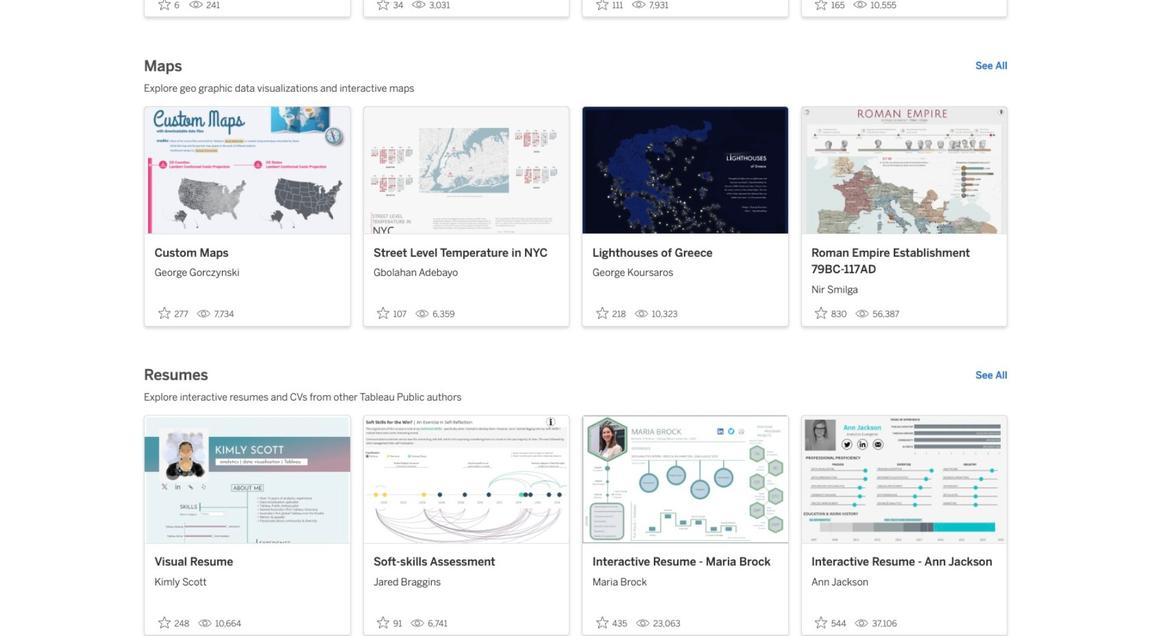 Task type: vqa. For each thing, say whether or not it's contained in the screenshot.
Add Favorite button
yes



Task type: locate. For each thing, give the bounding box(es) containing it.
workbook thumbnail image
[[145, 107, 350, 234], [364, 107, 569, 234], [583, 107, 788, 234], [802, 107, 1007, 234], [145, 416, 350, 544], [364, 416, 569, 544], [583, 416, 788, 544], [802, 416, 1007, 544]]

add favorite image
[[158, 0, 171, 10], [377, 0, 390, 10], [596, 0, 609, 10], [596, 307, 609, 320], [158, 617, 171, 630], [596, 617, 609, 630], [816, 617, 828, 630]]

Add Favorite button
[[155, 0, 184, 14], [374, 0, 407, 14], [593, 0, 627, 14], [812, 0, 849, 14], [155, 304, 192, 324], [374, 304, 411, 324], [593, 304, 630, 324], [812, 304, 851, 324], [155, 613, 193, 633], [374, 613, 406, 633], [593, 613, 631, 633], [812, 613, 850, 633]]

explore geo graphic data visualizations and interactive maps element
[[144, 81, 1008, 96]]

add favorite image
[[816, 0, 828, 10], [158, 307, 171, 320], [377, 307, 390, 320], [816, 307, 828, 320], [377, 617, 390, 630]]

resumes heading
[[144, 366, 208, 386]]



Task type: describe. For each thing, give the bounding box(es) containing it.
see all resumes element
[[976, 369, 1008, 384]]

see all maps element
[[976, 59, 1008, 74]]

explore interactive resumes and cvs from other tableau public authors element
[[144, 391, 1008, 406]]

maps heading
[[144, 57, 182, 76]]



